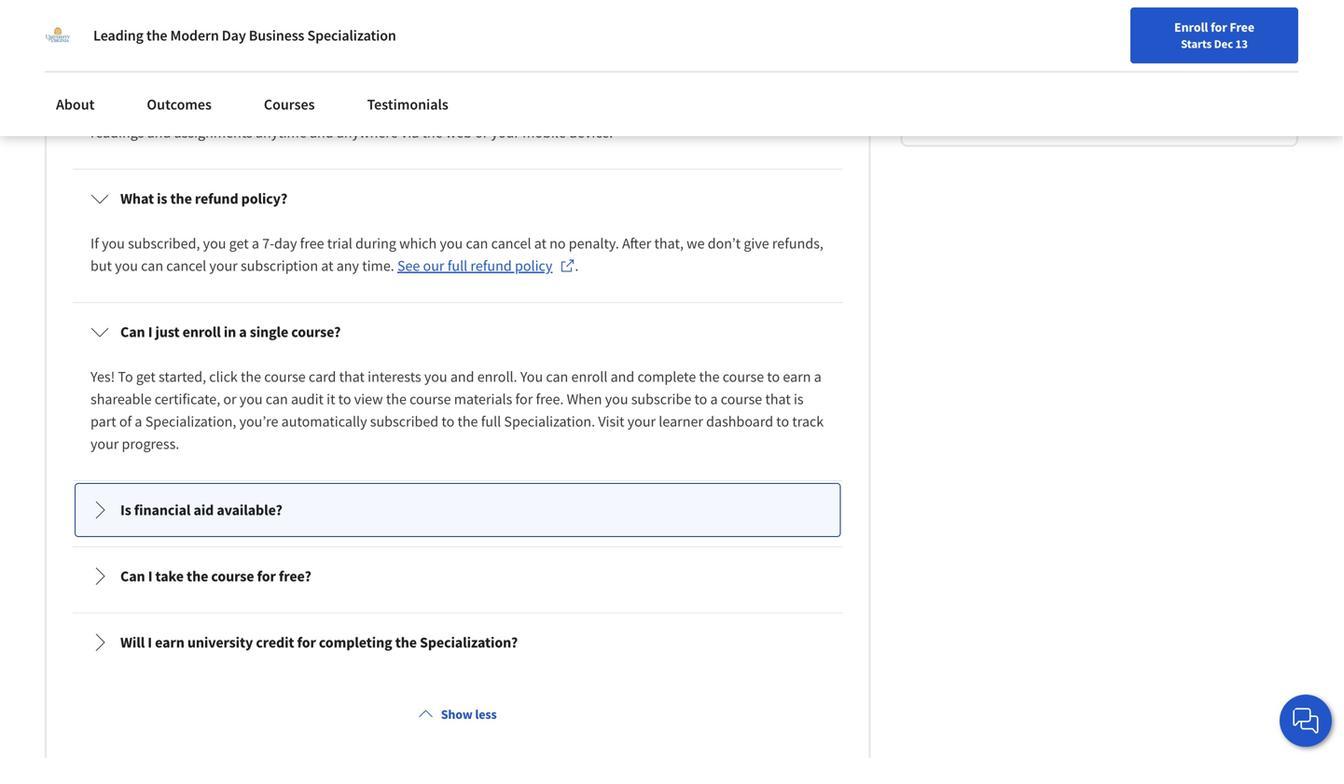Task type: describe. For each thing, give the bounding box(es) containing it.
what
[[120, 189, 154, 208]]

policy
[[515, 257, 553, 275]]

enroll for free starts dec 13
[[1175, 19, 1255, 51]]

less
[[475, 706, 497, 723]]

show less
[[441, 706, 497, 723]]

a inside if you subscribed, you get a 7-day free trial during which you can cancel at no penalty. after that, we don't give refunds, but you can cancel your subscription at any time.
[[252, 234, 259, 253]]

you right interests
[[424, 368, 447, 386]]

to right up
[[483, 101, 495, 119]]

started,
[[159, 368, 206, 386]]

you're
[[239, 412, 278, 431]]

is this course really 100% online? do i need to attend any classes in person?
[[120, 56, 604, 75]]

materials
[[454, 390, 513, 409]]

view
[[354, 390, 383, 409]]

enroll
[[1175, 19, 1209, 35]]

enroll.
[[477, 368, 517, 386]]

yes! to get started, click the course card that interests you and enroll. you can enroll and complete the course to earn a shareable certificate, or you can audit it to view the course materials for free. when you subscribe to a course that is part of a specialization, you're automatically subscribed to the full specialization. visit your learner dashboard to track your progress.
[[91, 368, 827, 453]]

this
[[134, 56, 159, 75]]

show
[[441, 706, 473, 723]]

policy?
[[241, 189, 288, 208]]

don't
[[708, 234, 741, 253]]

learner
[[659, 412, 703, 431]]

it
[[327, 390, 335, 409]]

online,
[[249, 101, 292, 119]]

any inside dropdown button
[[462, 56, 486, 75]]

i inside is this course really 100% online? do i need to attend any classes in person? dropdown button
[[357, 56, 362, 75]]

course?
[[291, 323, 341, 341]]

time.
[[362, 257, 394, 275]]

testimonials
[[367, 95, 449, 114]]

you inside yes! to get started, click the course card that interests you and enroll. you can enroll and complete the course to earn a shareable certificate, or you can audit it to view the course materials for free. when you subscribe to a course that is part of a specialization, you're automatically subscribed to the full specialization. visit your learner dashboard to track your progress.
[[520, 368, 543, 386]]

university
[[187, 633, 253, 652]]

see our full refund policy link
[[397, 255, 575, 277]]

anywhere
[[337, 123, 398, 142]]

when
[[567, 390, 602, 409]]

free?
[[279, 567, 311, 586]]

via
[[401, 123, 419, 142]]

1 vertical spatial cancel
[[166, 257, 206, 275]]

and left complete
[[611, 368, 635, 386]]

to right it
[[338, 390, 351, 409]]

no inside this course is completely online, so there's no need to show up to a classroom in person. you can access your lectures, readings and assignments anytime and anywhere via the web or your mobile device.
[[358, 101, 374, 119]]

your inside if you subscribed, you get a 7-day free trial during which you can cancel at no penalty. after that, we don't give refunds, but you can cancel your subscription at any time.
[[209, 257, 238, 275]]

specialization.
[[504, 412, 595, 431]]

free
[[1230, 19, 1255, 35]]

subscribe
[[631, 390, 692, 409]]

coursera image
[[22, 15, 141, 45]]

there's
[[313, 101, 355, 119]]

free
[[300, 234, 324, 253]]

refund for policy
[[471, 257, 512, 275]]

earn inside will i earn university credit for completing the specialization? dropdown button
[[155, 633, 185, 652]]

access
[[692, 101, 733, 119]]

0 vertical spatial in
[[537, 56, 550, 75]]

dec
[[1214, 36, 1234, 51]]

what is the refund policy? button
[[76, 173, 840, 225]]

during
[[356, 234, 396, 253]]

show less button
[[411, 698, 504, 731]]

classes
[[488, 56, 534, 75]]

outcomes link
[[136, 84, 223, 125]]

to inside dropdown button
[[400, 56, 413, 75]]

a inside can i just enroll in a single course? dropdown button
[[239, 323, 247, 341]]

this
[[91, 101, 117, 119]]

1 vertical spatial that
[[765, 390, 791, 409]]

you down what is the refund policy?
[[203, 234, 226, 253]]

list containing is this course really 100% online? do i need to attend any classes in person?
[[69, 33, 847, 692]]

a up track
[[814, 368, 822, 386]]

can i take the course for free?
[[120, 567, 311, 586]]

leading the modern day business specialization
[[93, 26, 396, 45]]

can down subscribed,
[[141, 257, 163, 275]]

can inside this course is completely online, so there's no need to show up to a classroom in person. you can access your lectures, readings and assignments anytime and anywhere via the web or your mobile device.
[[667, 101, 689, 119]]

i for will i earn university credit for completing the specialization?
[[148, 633, 152, 652]]

subscribed
[[370, 412, 439, 431]]

aid
[[194, 501, 214, 520]]

can up see our full refund policy
[[466, 234, 488, 253]]

readings
[[91, 123, 144, 142]]

courses link
[[253, 84, 326, 125]]

is inside yes! to get started, click the course card that interests you and enroll. you can enroll and complete the course to earn a shareable certificate, or you can audit it to view the course materials for free. when you subscribe to a course that is part of a specialization, you're automatically subscribed to the full specialization. visit your learner dashboard to track your progress.
[[794, 390, 804, 409]]

show notifications image
[[1127, 23, 1149, 46]]

will i earn university credit for completing the specialization? button
[[76, 617, 840, 669]]

mobile
[[523, 123, 566, 142]]

complete
[[638, 368, 696, 386]]

attend
[[416, 56, 459, 75]]

give
[[744, 234, 769, 253]]

day
[[222, 26, 246, 45]]

about link
[[45, 84, 106, 125]]

the inside the what is the refund policy? "dropdown button"
[[170, 189, 192, 208]]

university of virginia image
[[45, 22, 71, 49]]

classroom
[[509, 101, 573, 119]]

full inside yes! to get started, click the course card that interests you and enroll. you can enroll and complete the course to earn a shareable certificate, or you can audit it to view the course materials for free. when you subscribe to a course that is part of a specialization, you're automatically subscribed to the full specialization. visit your learner dashboard to track your progress.
[[481, 412, 501, 431]]

enroll inside yes! to get started, click the course card that interests you and enroll. you can enroll and complete the course to earn a shareable certificate, or you can audit it to view the course materials for free. when you subscribe to a course that is part of a specialization, you're automatically subscribed to the full specialization. visit your learner dashboard to track your progress.
[[571, 368, 608, 386]]

financial
[[134, 501, 191, 520]]

need for no
[[377, 101, 408, 119]]

the inside 'can i take the course for free?' dropdown button
[[187, 567, 208, 586]]

courses
[[264, 95, 315, 114]]

our
[[423, 257, 445, 275]]

refunds,
[[772, 234, 824, 253]]

specialization
[[307, 26, 396, 45]]

can for can i just enroll in a single course?
[[120, 323, 145, 341]]

automatically
[[281, 412, 367, 431]]

really
[[207, 56, 244, 75]]

course inside this course is completely online, so there's no need to show up to a classroom in person. you can access your lectures, readings and assignments anytime and anywhere via the web or your mobile device.
[[120, 101, 161, 119]]

but
[[91, 257, 112, 275]]

and down 'outcomes'
[[147, 123, 171, 142]]

get inside yes! to get started, click the course card that interests you and enroll. you can enroll and complete the course to earn a shareable certificate, or you can audit it to view the course materials for free. when you subscribe to a course that is part of a specialization, you're automatically subscribed to the full specialization. visit your learner dashboard to track your progress.
[[136, 368, 156, 386]]

i for can i take the course for free?
[[148, 567, 152, 586]]

interests
[[368, 368, 421, 386]]

online?
[[286, 56, 334, 75]]

for right credit
[[297, 633, 316, 652]]

2 vertical spatial in
[[224, 323, 236, 341]]

0 vertical spatial full
[[448, 257, 468, 275]]

can up free.
[[546, 368, 568, 386]]

to
[[118, 368, 133, 386]]

modern
[[170, 26, 219, 45]]



Task type: locate. For each thing, give the bounding box(es) containing it.
1 vertical spatial earn
[[155, 633, 185, 652]]

no up opens in a new tab icon at the left of the page
[[550, 234, 566, 253]]

see
[[397, 257, 420, 275]]

or down click
[[223, 390, 237, 409]]

the right complete
[[699, 368, 720, 386]]

your left subscription
[[209, 257, 238, 275]]

0 vertical spatial you
[[641, 101, 664, 119]]

that up view
[[339, 368, 365, 386]]

enroll up when
[[571, 368, 608, 386]]

a inside this course is completely online, so there's no need to show up to a classroom in person. you can access your lectures, readings and assignments anytime and anywhere via the web or your mobile device.
[[498, 101, 506, 119]]

any inside if you subscribed, you get a 7-day free trial during which you can cancel at no penalty. after that, we don't give refunds, but you can cancel your subscription at any time.
[[337, 257, 359, 275]]

2 can from the top
[[120, 567, 145, 586]]

i inside can i just enroll in a single course? dropdown button
[[148, 323, 152, 341]]

you up the you're
[[240, 390, 263, 409]]

certificate,
[[155, 390, 220, 409]]

for left free? on the bottom left
[[257, 567, 276, 586]]

need inside this course is completely online, so there's no need to show up to a classroom in person. you can access your lectures, readings and assignments anytime and anywhere via the web or your mobile device.
[[377, 101, 408, 119]]

in right classes
[[537, 56, 550, 75]]

you up free.
[[520, 368, 543, 386]]

a left 7-
[[252, 234, 259, 253]]

cancel
[[491, 234, 531, 253], [166, 257, 206, 275]]

0 vertical spatial or
[[475, 123, 488, 142]]

the right 'what'
[[170, 189, 192, 208]]

questions
[[969, 60, 1046, 83]]

you right "but"
[[115, 257, 138, 275]]

for up dec
[[1211, 19, 1228, 35]]

earn
[[783, 368, 811, 386], [155, 633, 185, 652]]

this course is completely online, so there's no need to show up to a classroom in person. you can access your lectures, readings and assignments anytime and anywhere via the web or your mobile device.
[[91, 101, 823, 142]]

0 vertical spatial refund
[[195, 189, 238, 208]]

that,
[[655, 234, 684, 253]]

0 vertical spatial get
[[229, 234, 249, 253]]

take
[[155, 567, 184, 586]]

leading
[[93, 26, 143, 45]]

or inside this course is completely online, so there's no need to show up to a classroom in person. you can access your lectures, readings and assignments anytime and anywhere via the web or your mobile device.
[[475, 123, 488, 142]]

1 horizontal spatial any
[[462, 56, 486, 75]]

enroll inside dropdown button
[[183, 323, 221, 341]]

refund left policy?
[[195, 189, 238, 208]]

do
[[337, 56, 354, 75]]

anytime
[[256, 123, 307, 142]]

need up via
[[377, 101, 408, 119]]

is left completely
[[164, 101, 174, 119]]

0 horizontal spatial refund
[[195, 189, 238, 208]]

get left 7-
[[229, 234, 249, 253]]

the right the 'take'
[[187, 567, 208, 586]]

1 horizontal spatial that
[[765, 390, 791, 409]]

up
[[463, 101, 480, 119]]

that up dashboard
[[765, 390, 791, 409]]

a right of
[[135, 412, 142, 431]]

full down materials
[[481, 412, 501, 431]]

0 horizontal spatial enroll
[[183, 323, 221, 341]]

is for is financial aid available?
[[120, 501, 131, 520]]

completely
[[177, 101, 246, 119]]

progress.
[[122, 435, 179, 453]]

to down materials
[[442, 412, 455, 431]]

full
[[448, 257, 468, 275], [481, 412, 501, 431]]

1 horizontal spatial in
[[537, 56, 550, 75]]

day
[[274, 234, 297, 253]]

None search field
[[266, 12, 574, 49]]

part
[[91, 412, 116, 431]]

see our full refund policy
[[397, 257, 553, 275]]

1 horizontal spatial refund
[[471, 257, 512, 275]]

0 vertical spatial no
[[358, 101, 374, 119]]

cancel down subscribed,
[[166, 257, 206, 275]]

get inside if you subscribed, you get a 7-day free trial during which you can cancel at no penalty. after that, we don't give refunds, but you can cancel your subscription at any time.
[[229, 234, 249, 253]]

or
[[475, 123, 488, 142], [223, 390, 237, 409]]

list
[[69, 33, 847, 692]]

1 horizontal spatial no
[[550, 234, 566, 253]]

0 vertical spatial that
[[339, 368, 365, 386]]

a up dashboard
[[710, 390, 718, 409]]

1 can from the top
[[120, 323, 145, 341]]

the right via
[[422, 123, 443, 142]]

2 horizontal spatial in
[[576, 101, 588, 119]]

1 vertical spatial get
[[136, 368, 156, 386]]

1 vertical spatial no
[[550, 234, 566, 253]]

refund inside "dropdown button"
[[195, 189, 238, 208]]

is left financial
[[120, 501, 131, 520]]

you up visit
[[605, 390, 628, 409]]

1 is from the top
[[120, 56, 131, 75]]

refund left policy
[[471, 257, 512, 275]]

i inside 'can i take the course for free?' dropdown button
[[148, 567, 152, 586]]

1 horizontal spatial cancel
[[491, 234, 531, 253]]

you
[[102, 234, 125, 253], [203, 234, 226, 253], [440, 234, 463, 253], [115, 257, 138, 275], [424, 368, 447, 386], [240, 390, 263, 409], [605, 390, 628, 409]]

the down materials
[[458, 412, 478, 431]]

need
[[364, 56, 397, 75], [377, 101, 408, 119]]

0 horizontal spatial you
[[520, 368, 543, 386]]

can for can i take the course for free?
[[120, 567, 145, 586]]

for inside yes! to get started, click the course card that interests you and enroll. you can enroll and complete the course to earn a shareable certificate, or you can audit it to view the course materials for free. when you subscribe to a course that is part of a specialization, you're automatically subscribed to the full specialization. visit your learner dashboard to track your progress.
[[516, 390, 533, 409]]

1 vertical spatial is
[[157, 189, 167, 208]]

the inside this course is completely online, so there's no need to show up to a classroom in person. you can access your lectures, readings and assignments anytime and anywhere via the web or your mobile device.
[[422, 123, 443, 142]]

you inside this course is completely online, so there's no need to show up to a classroom in person. you can access your lectures, readings and assignments anytime and anywhere via the web or your mobile device.
[[641, 101, 664, 119]]

0 horizontal spatial that
[[339, 368, 365, 386]]

a right up
[[498, 101, 506, 119]]

1 horizontal spatial you
[[641, 101, 664, 119]]

to left track
[[777, 412, 789, 431]]

any
[[462, 56, 486, 75], [337, 257, 359, 275]]

track
[[792, 412, 824, 431]]

for inside enroll for free starts dec 13
[[1211, 19, 1228, 35]]

0 vertical spatial enroll
[[183, 323, 221, 341]]

can i just enroll in a single course?
[[120, 323, 341, 341]]

free.
[[536, 390, 564, 409]]

in
[[537, 56, 550, 75], [576, 101, 588, 119], [224, 323, 236, 341]]

.
[[575, 257, 579, 275]]

0 vertical spatial need
[[364, 56, 397, 75]]

just
[[155, 323, 180, 341]]

specialization,
[[145, 412, 236, 431]]

no inside if you subscribed, you get a 7-day free trial during which you can cancel at no penalty. after that, we don't give refunds, but you can cancel your subscription at any time.
[[550, 234, 566, 253]]

a left single at the left of page
[[239, 323, 247, 341]]

starts
[[1181, 36, 1212, 51]]

1 vertical spatial at
[[321, 257, 334, 275]]

any right attend
[[462, 56, 486, 75]]

and down there's on the left
[[310, 123, 334, 142]]

at up policy
[[534, 234, 547, 253]]

0 horizontal spatial full
[[448, 257, 468, 275]]

i left the 'take'
[[148, 567, 152, 586]]

is inside "dropdown button"
[[157, 189, 167, 208]]

0 vertical spatial any
[[462, 56, 486, 75]]

0 horizontal spatial in
[[224, 323, 236, 341]]

shareable
[[91, 390, 152, 409]]

and up materials
[[450, 368, 474, 386]]

to left attend
[[400, 56, 413, 75]]

i right will
[[148, 633, 152, 652]]

can
[[120, 323, 145, 341], [120, 567, 145, 586]]

need for i
[[364, 56, 397, 75]]

the right click
[[241, 368, 261, 386]]

the
[[146, 26, 167, 45], [422, 123, 443, 142], [170, 189, 192, 208], [241, 368, 261, 386], [699, 368, 720, 386], [386, 390, 407, 409], [458, 412, 478, 431], [187, 567, 208, 586], [395, 633, 417, 652]]

after
[[622, 234, 652, 253]]

i inside will i earn university credit for completing the specialization? dropdown button
[[148, 633, 152, 652]]

for left free.
[[516, 390, 533, 409]]

1 vertical spatial refund
[[471, 257, 512, 275]]

is for is this course really 100% online? do i need to attend any classes in person?
[[120, 56, 131, 75]]

in up device.
[[576, 101, 588, 119]]

person?
[[553, 56, 604, 75]]

1 vertical spatial need
[[377, 101, 408, 119]]

1 horizontal spatial earn
[[783, 368, 811, 386]]

1 vertical spatial enroll
[[571, 368, 608, 386]]

your down part
[[91, 435, 119, 453]]

0 horizontal spatial earn
[[155, 633, 185, 652]]

about
[[56, 95, 95, 114]]

1 vertical spatial you
[[520, 368, 543, 386]]

your left mobile
[[491, 123, 520, 142]]

the down interests
[[386, 390, 407, 409]]

0 vertical spatial earn
[[783, 368, 811, 386]]

0 horizontal spatial any
[[337, 257, 359, 275]]

will i earn university credit for completing the specialization?
[[120, 633, 518, 652]]

refund for policy?
[[195, 189, 238, 208]]

0 horizontal spatial or
[[223, 390, 237, 409]]

0 vertical spatial is
[[120, 56, 131, 75]]

testimonials link
[[356, 84, 460, 125]]

earn inside yes! to get started, click the course card that interests you and enroll. you can enroll and complete the course to earn a shareable certificate, or you can audit it to view the course materials for free. when you subscribe to a course that is part of a specialization, you're automatically subscribed to the full specialization. visit your learner dashboard to track your progress.
[[783, 368, 811, 386]]

enroll
[[183, 323, 221, 341], [571, 368, 608, 386]]

we
[[687, 234, 705, 253]]

1 horizontal spatial or
[[475, 123, 488, 142]]

device.
[[569, 123, 613, 142]]

7-
[[262, 234, 274, 253]]

assignments
[[174, 123, 253, 142]]

0 vertical spatial can
[[120, 323, 145, 341]]

no up anywhere
[[358, 101, 374, 119]]

i for can i just enroll in a single course?
[[148, 323, 152, 341]]

can left just
[[120, 323, 145, 341]]

0 horizontal spatial get
[[136, 368, 156, 386]]

in left single at the left of page
[[224, 323, 236, 341]]

you right person.
[[641, 101, 664, 119]]

the up this
[[146, 26, 167, 45]]

is right 'what'
[[157, 189, 167, 208]]

you right if
[[102, 234, 125, 253]]

single
[[250, 323, 288, 341]]

13
[[1236, 36, 1248, 51]]

to up via
[[411, 101, 424, 119]]

web
[[446, 123, 472, 142]]

1 horizontal spatial get
[[229, 234, 249, 253]]

is up track
[[794, 390, 804, 409]]

the inside will i earn university credit for completing the specialization? dropdown button
[[395, 633, 417, 652]]

0 horizontal spatial at
[[321, 257, 334, 275]]

i right do
[[357, 56, 362, 75]]

full right our on the top left of the page
[[448, 257, 468, 275]]

if
[[91, 234, 99, 253]]

or right web
[[475, 123, 488, 142]]

you up our on the top left of the page
[[440, 234, 463, 253]]

1 vertical spatial in
[[576, 101, 588, 119]]

can left the 'take'
[[120, 567, 145, 586]]

2 is from the top
[[120, 501, 131, 520]]

get right to
[[136, 368, 156, 386]]

audit
[[291, 390, 324, 409]]

credit
[[256, 633, 294, 652]]

more questions
[[925, 60, 1046, 83]]

what is the refund policy?
[[120, 189, 288, 208]]

enroll right just
[[183, 323, 221, 341]]

0 vertical spatial cancel
[[491, 234, 531, 253]]

can up the you're
[[266, 390, 288, 409]]

0 vertical spatial at
[[534, 234, 547, 253]]

your
[[735, 101, 764, 119], [491, 123, 520, 142], [209, 257, 238, 275], [628, 412, 656, 431], [91, 435, 119, 453]]

in inside this course is completely online, so there's no need to show up to a classroom in person. you can access your lectures, readings and assignments anytime and anywhere via the web or your mobile device.
[[576, 101, 588, 119]]

your right "access"
[[735, 101, 764, 119]]

is left this
[[120, 56, 131, 75]]

which
[[399, 234, 437, 253]]

a
[[498, 101, 506, 119], [252, 234, 259, 253], [239, 323, 247, 341], [814, 368, 822, 386], [710, 390, 718, 409], [135, 412, 142, 431]]

specialization?
[[420, 633, 518, 652]]

earn right will
[[155, 633, 185, 652]]

menu item
[[987, 19, 1107, 79]]

can left "access"
[[667, 101, 689, 119]]

cancel up policy
[[491, 234, 531, 253]]

1 vertical spatial full
[[481, 412, 501, 431]]

i
[[357, 56, 362, 75], [148, 323, 152, 341], [148, 567, 152, 586], [148, 633, 152, 652]]

of
[[119, 412, 132, 431]]

i left just
[[148, 323, 152, 341]]

completing
[[319, 633, 392, 652]]

can i just enroll in a single course? button
[[76, 306, 840, 358]]

will
[[120, 633, 145, 652]]

is inside dropdown button
[[120, 56, 131, 75]]

1 vertical spatial or
[[223, 390, 237, 409]]

1 vertical spatial any
[[337, 257, 359, 275]]

to up learner
[[695, 390, 708, 409]]

your down subscribe
[[628, 412, 656, 431]]

the right 'completing'
[[395, 633, 417, 652]]

1 horizontal spatial enroll
[[571, 368, 608, 386]]

opens in a new tab image
[[560, 258, 575, 273]]

to up dashboard
[[767, 368, 780, 386]]

0 horizontal spatial no
[[358, 101, 374, 119]]

1 vertical spatial is
[[120, 501, 131, 520]]

can i take the course for free? button
[[76, 550, 840, 603]]

2 vertical spatial is
[[794, 390, 804, 409]]

1 horizontal spatial at
[[534, 234, 547, 253]]

chat with us image
[[1291, 706, 1321, 736]]

person.
[[591, 101, 638, 119]]

0 horizontal spatial cancel
[[166, 257, 206, 275]]

0 vertical spatial is
[[164, 101, 174, 119]]

1 horizontal spatial full
[[481, 412, 501, 431]]

show
[[427, 101, 460, 119]]

card
[[309, 368, 336, 386]]

is inside "dropdown button"
[[120, 501, 131, 520]]

earn up track
[[783, 368, 811, 386]]

or inside yes! to get started, click the course card that interests you and enroll. you can enroll and complete the course to earn a shareable certificate, or you can audit it to view the course materials for free. when you subscribe to a course that is part of a specialization, you're automatically subscribed to the full specialization. visit your learner dashboard to track your progress.
[[223, 390, 237, 409]]

need right do
[[364, 56, 397, 75]]

need inside is this course really 100% online? do i need to attend any classes in person? dropdown button
[[364, 56, 397, 75]]

penalty.
[[569, 234, 619, 253]]

at down trial
[[321, 257, 334, 275]]

any down trial
[[337, 257, 359, 275]]

is inside this course is completely online, so there's no need to show up to a classroom in person. you can access your lectures, readings and assignments anytime and anywhere via the web or your mobile device.
[[164, 101, 174, 119]]

1 vertical spatial can
[[120, 567, 145, 586]]



Task type: vqa. For each thing, say whether or not it's contained in the screenshot.
'what is the refund policy?' dropdown button
yes



